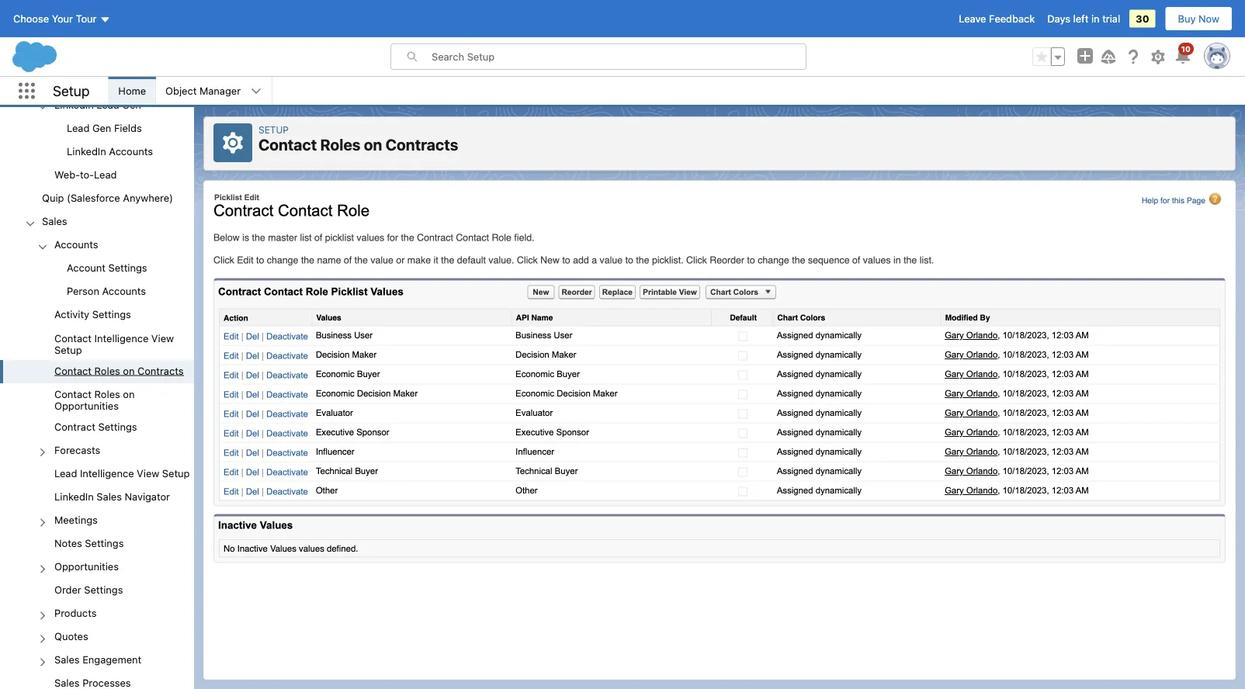 Task type: vqa. For each thing, say whether or not it's contained in the screenshot.
the top Lead Source:
no



Task type: locate. For each thing, give the bounding box(es) containing it.
1 opportunities from the top
[[54, 400, 119, 412]]

linkedin up the 'meetings'
[[54, 491, 94, 503]]

opportunities inside contact roles on opportunities
[[54, 400, 119, 412]]

0 vertical spatial accounts
[[109, 145, 153, 157]]

view for contact intelligence view setup
[[151, 332, 174, 344]]

on for contact roles on contracts
[[123, 365, 135, 377]]

1 vertical spatial on
[[123, 365, 135, 377]]

settings down contact roles on opportunities link
[[98, 421, 137, 433]]

settings down opportunities link
[[84, 584, 123, 596]]

person accounts
[[67, 286, 146, 297]]

linkedin accounts link
[[67, 145, 153, 159]]

settings
[[108, 262, 147, 274], [92, 309, 131, 321], [98, 421, 137, 433], [85, 538, 124, 549], [84, 584, 123, 596]]

quip (salesforce anywhere)
[[42, 192, 173, 204]]

intelligence inside contact intelligence view setup
[[94, 332, 149, 344]]

setup contact roles on contracts
[[259, 124, 459, 154]]

opportunities up contract settings on the left bottom of page
[[54, 400, 119, 412]]

0 horizontal spatial contracts
[[138, 365, 184, 377]]

contact for contact roles on contracts
[[54, 365, 92, 377]]

lead down "forecasts" link
[[54, 468, 77, 479]]

on for contact roles on opportunities
[[123, 388, 135, 400]]

10 button
[[1175, 43, 1195, 66]]

contact inside contact intelligence view setup
[[54, 332, 92, 344]]

group containing lead gen fields
[[0, 117, 194, 164]]

settings up person accounts
[[108, 262, 147, 274]]

forecasts link
[[54, 444, 100, 458]]

0 vertical spatial opportunities
[[54, 400, 119, 412]]

contact intelligence view setup link
[[54, 332, 194, 356]]

1 vertical spatial intelligence
[[80, 468, 134, 479]]

1 horizontal spatial contracts
[[386, 136, 459, 154]]

opportunities
[[54, 400, 119, 412], [54, 561, 119, 573]]

2 opportunities from the top
[[54, 561, 119, 573]]

contact for contact roles on opportunities
[[54, 388, 92, 400]]

contact inside setup contact roles on contracts
[[259, 136, 317, 154]]

person accounts link
[[67, 286, 146, 300]]

sales tree item
[[0, 211, 194, 690]]

products
[[54, 608, 97, 619]]

sales down quip
[[42, 215, 67, 227]]

intelligence up contact roles on contracts
[[94, 332, 149, 344]]

0 vertical spatial contracts
[[386, 136, 459, 154]]

gen down linkedin lead gen "link"
[[92, 122, 111, 134]]

setup inside contact intelligence view setup
[[54, 344, 82, 356]]

linkedin up lead gen fields
[[54, 99, 94, 110]]

sales down 'quotes' link
[[54, 655, 80, 666]]

quotes
[[54, 631, 88, 643]]

lead up lead gen fields
[[97, 99, 119, 110]]

0 vertical spatial linkedin
[[54, 99, 94, 110]]

contact inside contact roles on opportunities
[[54, 388, 92, 400]]

setup
[[53, 83, 90, 99], [259, 124, 289, 135], [54, 344, 82, 356], [162, 468, 190, 479]]

contact roles on contracts link
[[54, 365, 184, 379]]

processes
[[82, 678, 131, 690]]

web-
[[54, 169, 80, 180]]

contact roles on opportunities link
[[54, 388, 194, 412]]

linkedin lead gen tree item
[[0, 94, 194, 164]]

settings inside 'accounts' tree item
[[108, 262, 147, 274]]

accounts up account in the top of the page
[[54, 239, 98, 250]]

on
[[364, 136, 382, 154], [123, 365, 135, 377], [123, 388, 135, 400]]

group
[[0, 0, 194, 187], [1033, 47, 1066, 66], [0, 117, 194, 164], [0, 234, 194, 690], [0, 258, 194, 304]]

0 vertical spatial gen
[[122, 99, 141, 110]]

contact
[[259, 136, 317, 154], [54, 332, 92, 344], [54, 365, 92, 377], [54, 388, 92, 400]]

accounts for account settings
[[102, 286, 146, 297]]

sales inside the 'sales engagement' link
[[54, 655, 80, 666]]

sales for sales "link"
[[42, 215, 67, 227]]

activity
[[54, 309, 89, 321]]

on inside contact roles on opportunities
[[123, 388, 135, 400]]

your
[[52, 13, 73, 24]]

group containing linkedin lead gen
[[0, 0, 194, 187]]

contact roles on opportunities
[[54, 388, 135, 412]]

sales
[[42, 215, 67, 227], [97, 491, 122, 503], [54, 655, 80, 666], [54, 678, 80, 690]]

0 vertical spatial roles
[[320, 136, 361, 154]]

linkedin inside linkedin sales navigator link
[[54, 491, 94, 503]]

contact up contract
[[54, 388, 92, 400]]

1 vertical spatial contracts
[[138, 365, 184, 377]]

lead down linkedin lead gen "link"
[[67, 122, 90, 134]]

intelligence
[[94, 332, 149, 344], [80, 468, 134, 479]]

sales down the 'sales engagement' link
[[54, 678, 80, 690]]

1 vertical spatial view
[[137, 468, 159, 479]]

gen inside "link"
[[122, 99, 141, 110]]

linkedin lead gen link
[[54, 99, 141, 113]]

linkedin inside linkedin accounts link
[[67, 145, 106, 157]]

group for sales
[[0, 234, 194, 690]]

2 vertical spatial linkedin
[[54, 491, 94, 503]]

2 vertical spatial accounts
[[102, 286, 146, 297]]

gen down the home
[[122, 99, 141, 110]]

in
[[1092, 13, 1100, 24]]

1 vertical spatial opportunities
[[54, 561, 119, 573]]

0 vertical spatial view
[[151, 332, 174, 344]]

anywhere)
[[123, 192, 173, 204]]

to-
[[80, 169, 94, 180]]

2 vertical spatial roles
[[94, 388, 120, 400]]

gen
[[122, 99, 141, 110], [92, 122, 111, 134]]

group containing accounts
[[0, 234, 194, 690]]

linkedin up to-
[[67, 145, 106, 157]]

1 horizontal spatial gen
[[122, 99, 141, 110]]

account settings link
[[67, 262, 147, 276]]

contact down "setup" 'link'
[[259, 136, 317, 154]]

lead inside "link"
[[97, 99, 119, 110]]

contracts
[[386, 136, 459, 154], [138, 365, 184, 377]]

view up navigator
[[137, 468, 159, 479]]

settings down person accounts link
[[92, 309, 131, 321]]

roles for contracts
[[94, 365, 120, 377]]

contract settings
[[54, 421, 137, 433]]

lead intelligence view setup
[[54, 468, 190, 479]]

contact roles on contracts tree item
[[0, 360, 194, 384]]

linkedin for linkedin accounts
[[67, 145, 106, 157]]

group for linkedin lead gen
[[0, 117, 194, 164]]

1 vertical spatial roles
[[94, 365, 120, 377]]

accounts for lead gen fields
[[109, 145, 153, 157]]

choose your tour
[[13, 13, 97, 24]]

linkedin
[[54, 99, 94, 110], [67, 145, 106, 157], [54, 491, 94, 503]]

opportunities down the notes settings link
[[54, 561, 119, 573]]

opportunities link
[[54, 561, 119, 575]]

contact down activity
[[54, 332, 92, 344]]

0 vertical spatial intelligence
[[94, 332, 149, 344]]

accounts down account settings link
[[102, 286, 146, 297]]

sales inside linkedin sales navigator link
[[97, 491, 122, 503]]

view
[[151, 332, 174, 344], [137, 468, 159, 479]]

1 vertical spatial gen
[[92, 122, 111, 134]]

accounts
[[109, 145, 153, 157], [54, 239, 98, 250], [102, 286, 146, 297]]

choose your tour button
[[12, 6, 111, 31]]

linkedin lead gen
[[54, 99, 141, 110]]

group containing account settings
[[0, 258, 194, 304]]

accounts down fields
[[109, 145, 153, 157]]

sales down lead intelligence view setup link
[[97, 491, 122, 503]]

setup link
[[259, 124, 289, 135]]

web-to-lead
[[54, 169, 117, 180]]

days left in trial
[[1048, 13, 1121, 24]]

notes settings
[[54, 538, 124, 549]]

contact roles on contracts
[[54, 365, 184, 377]]

accounts inside linkedin lead gen tree item
[[109, 145, 153, 157]]

engagement
[[82, 655, 142, 666]]

1 vertical spatial linkedin
[[67, 145, 106, 157]]

roles inside contact roles on opportunities
[[94, 388, 120, 400]]

settings up opportunities link
[[85, 538, 124, 549]]

sales for sales engagement
[[54, 655, 80, 666]]

0 vertical spatial on
[[364, 136, 382, 154]]

intelligence up the linkedin sales navigator in the bottom of the page
[[80, 468, 134, 479]]

view inside contact intelligence view setup
[[151, 332, 174, 344]]

lead down linkedin accounts link
[[94, 169, 117, 180]]

sales inside sales processes link
[[54, 678, 80, 690]]

contact up contact roles on opportunities on the left of the page
[[54, 365, 92, 377]]

object manager
[[166, 85, 241, 97]]

2 vertical spatial on
[[123, 388, 135, 400]]

quip (salesforce anywhere) link
[[42, 192, 173, 206]]

linkedin for linkedin sales navigator
[[54, 491, 94, 503]]

Search Setup text field
[[432, 44, 806, 69]]

roles
[[320, 136, 361, 154], [94, 365, 120, 377], [94, 388, 120, 400]]

buy now button
[[1166, 6, 1234, 31]]

lead
[[97, 99, 119, 110], [67, 122, 90, 134], [94, 169, 117, 180], [54, 468, 77, 479]]

contact intelligence view setup
[[54, 332, 174, 356]]

linkedin inside linkedin lead gen "link"
[[54, 99, 94, 110]]

view up contact roles on contracts
[[151, 332, 174, 344]]

view inside lead intelligence view setup link
[[137, 468, 159, 479]]



Task type: describe. For each thing, give the bounding box(es) containing it.
sales processes
[[54, 678, 131, 690]]

quotes link
[[54, 631, 88, 645]]

accounts link
[[54, 239, 98, 253]]

settings for order settings
[[84, 584, 123, 596]]

manager
[[200, 85, 241, 97]]

leave
[[960, 13, 987, 24]]

navigator
[[125, 491, 170, 503]]

settings for contract settings
[[98, 421, 137, 433]]

home
[[118, 85, 146, 97]]

object manager link
[[156, 77, 250, 105]]

notes settings link
[[54, 538, 124, 552]]

linkedin for linkedin lead gen
[[54, 99, 94, 110]]

sales engagement
[[54, 655, 142, 666]]

leave feedback link
[[960, 13, 1036, 24]]

order settings link
[[54, 584, 123, 599]]

accounts tree item
[[0, 234, 194, 304]]

linkedin sales navigator link
[[54, 491, 170, 505]]

lead gen fields link
[[67, 122, 142, 136]]

0 horizontal spatial gen
[[92, 122, 111, 134]]

meetings
[[54, 514, 98, 526]]

meetings link
[[54, 514, 98, 528]]

contact for contact intelligence view setup
[[54, 332, 92, 344]]

sales for sales processes
[[54, 678, 80, 690]]

object
[[166, 85, 197, 97]]

setup inside setup contact roles on contracts
[[259, 124, 289, 135]]

buy
[[1179, 13, 1197, 24]]

buy now
[[1179, 13, 1220, 24]]

linkedin accounts
[[67, 145, 153, 157]]

intelligence for contact
[[94, 332, 149, 344]]

days
[[1048, 13, 1071, 24]]

choose
[[13, 13, 49, 24]]

activity settings
[[54, 309, 131, 321]]

contracts inside tree item
[[138, 365, 184, 377]]

leave feedback
[[960, 13, 1036, 24]]

10
[[1182, 44, 1192, 53]]

sales processes link
[[54, 678, 131, 690]]

web-to-lead link
[[54, 169, 117, 183]]

settings for account settings
[[108, 262, 147, 274]]

roles for opportunities
[[94, 388, 120, 400]]

contract
[[54, 421, 95, 433]]

order settings
[[54, 584, 123, 596]]

feedback
[[990, 13, 1036, 24]]

quip
[[42, 192, 64, 204]]

(salesforce
[[67, 192, 120, 204]]

lead gen fields
[[67, 122, 142, 134]]

1 vertical spatial accounts
[[54, 239, 98, 250]]

account settings
[[67, 262, 147, 274]]

intelligence for lead
[[80, 468, 134, 479]]

settings for activity settings
[[92, 309, 131, 321]]

group for accounts
[[0, 258, 194, 304]]

linkedin sales navigator
[[54, 491, 170, 503]]

account
[[67, 262, 106, 274]]

sales engagement link
[[54, 655, 142, 669]]

notes
[[54, 538, 82, 549]]

fields
[[114, 122, 142, 134]]

forecasts
[[54, 444, 100, 456]]

order
[[54, 584, 81, 596]]

contact roles on opportunities tree item
[[0, 384, 194, 416]]

contracts inside setup contact roles on contracts
[[386, 136, 459, 154]]

sales link
[[42, 215, 67, 230]]

roles inside setup contact roles on contracts
[[320, 136, 361, 154]]

lead inside the sales "tree item"
[[54, 468, 77, 479]]

products link
[[54, 608, 97, 622]]

now
[[1199, 13, 1220, 24]]

trial
[[1103, 13, 1121, 24]]

activity settings link
[[54, 309, 131, 323]]

view for lead intelligence view setup
[[137, 468, 159, 479]]

left
[[1074, 13, 1089, 24]]

settings for notes settings
[[85, 538, 124, 549]]

contract settings link
[[54, 421, 137, 435]]

30
[[1137, 13, 1150, 24]]

tour
[[76, 13, 97, 24]]

lead intelligence view setup link
[[54, 468, 190, 482]]

on inside setup contact roles on contracts
[[364, 136, 382, 154]]

home link
[[109, 77, 155, 105]]

person
[[67, 286, 99, 297]]



